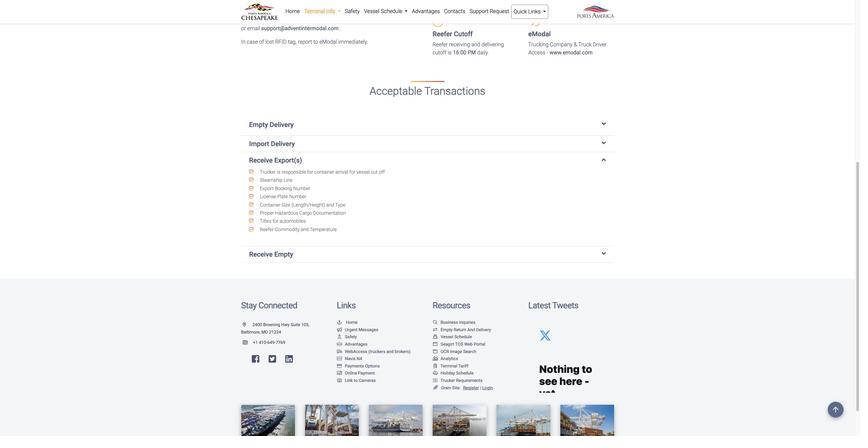 Task type: describe. For each thing, give the bounding box(es) containing it.
at
[[326, 17, 331, 24]]

register link
[[462, 385, 479, 390]]

image
[[450, 349, 462, 354]]

stay
[[241, 301, 257, 311]]

0 horizontal spatial links
[[337, 301, 356, 311]]

reefer receiving and delivering cutoff is
[[433, 41, 504, 56]]

1 horizontal spatial for
[[307, 169, 313, 175]]

webaccess
[[345, 349, 367, 354]]

0 horizontal spatial vessel schedule link
[[362, 5, 410, 18]]

urgent messages
[[345, 327, 378, 332]]

support@adventintermodal.com
[[261, 25, 339, 32]]

16:00 pm daily.
[[453, 49, 489, 56]]

reefer for reefer commodity and temperature
[[260, 227, 274, 233]]

receive for receive empty
[[249, 251, 273, 259]]

go to top image
[[828, 402, 844, 418]]

in
[[241, 39, 246, 45]]

online
[[345, 371, 357, 376]]

trucker is responsible for container arrival for vessel cut off
[[259, 169, 385, 175]]

1 vertical spatial vessel
[[441, 335, 453, 340]]

payments options link
[[337, 364, 380, 369]]

search
[[463, 349, 476, 354]]

trucker requirements
[[441, 378, 483, 383]]

21224
[[269, 330, 281, 335]]

&
[[574, 41, 577, 48]]

truck container image
[[337, 350, 342, 354]]

options
[[365, 364, 380, 369]]

requirements
[[456, 378, 483, 383]]

seagirt
[[441, 342, 454, 347]]

payments
[[345, 364, 364, 369]]

login link
[[482, 385, 493, 390]]

hwy
[[281, 322, 290, 327]]

+1 410-649-7769 link
[[241, 340, 285, 345]]

tweets
[[552, 301, 579, 311]]

and for reefer receiving and delivering cutoff is
[[472, 41, 480, 48]]

plate
[[277, 194, 288, 200]]

safety link for left advantages link
[[337, 335, 357, 340]]

866-
[[332, 17, 342, 24]]

browser image
[[433, 342, 438, 347]]

2 safety from the top
[[345, 335, 357, 340]]

an
[[264, 4, 270, 10]]

bells image
[[433, 371, 438, 376]]

proper hazardous cargo documentation
[[259, 210, 346, 216]]

1 horizontal spatial empty
[[274, 251, 293, 259]]

arrival
[[335, 169, 348, 175]]

case
[[247, 39, 258, 45]]

daily.
[[477, 49, 489, 56]]

1 vertical spatial is
[[277, 169, 281, 175]]

exchange image
[[433, 328, 438, 332]]

line
[[284, 177, 293, 183]]

baltimore,
[[241, 330, 260, 335]]

ocr
[[441, 349, 449, 354]]

facebook square image
[[252, 355, 259, 363]]

empty delivery link
[[249, 120, 606, 129]]

titles for automobiles
[[259, 219, 306, 224]]

hazardous
[[275, 210, 298, 216]]

stay connected
[[241, 301, 297, 311]]

list alt image
[[433, 379, 438, 383]]

0 vertical spatial tag,
[[284, 4, 293, 10]]

responsible
[[282, 169, 306, 175]]

file invoice image
[[433, 364, 438, 369]]

vessel
[[357, 169, 370, 175]]

1 vertical spatial emodal
[[528, 30, 551, 38]]

messages
[[359, 327, 378, 332]]

user hard hat image
[[337, 335, 342, 339]]

empty for empty return and delivery
[[441, 327, 453, 332]]

0 vertical spatial links
[[528, 8, 541, 15]]

0 vertical spatial schedule
[[381, 8, 402, 14]]

commodity
[[275, 227, 300, 233]]

2400
[[252, 322, 262, 327]]

and for webaccess (truckers and brokers)
[[387, 349, 394, 354]]

0 vertical spatial vessel schedule
[[364, 8, 404, 14]]

business inquiries link
[[433, 320, 476, 325]]

(length/height)
[[292, 202, 325, 208]]

support
[[470, 8, 489, 14]]

delivery for empty delivery
[[270, 120, 294, 129]]

terminal for terminal info
[[304, 8, 325, 14]]

cutoff
[[433, 49, 447, 56]]

license
[[260, 194, 276, 200]]

link to cameras
[[345, 378, 376, 383]]

return
[[454, 327, 466, 332]]

report
[[298, 39, 312, 45]]

support@adventintermodal.com link
[[261, 25, 340, 32]]

map marker alt image
[[243, 323, 251, 327]]

angle down image
[[602, 120, 606, 127]]

2 vertical spatial delivery
[[476, 327, 491, 332]]

import delivery
[[249, 140, 295, 148]]

tariff
[[458, 364, 469, 369]]

for
[[241, 17, 249, 24]]

receive for receive export(s)
[[249, 156, 273, 164]]

register
[[463, 385, 479, 390]]

go
[[294, 4, 300, 10]]

import
[[249, 140, 269, 148]]

portal
[[474, 342, 485, 347]]

. inside for inquiries please contact emodal at 866-758-3838 or email support@adventintermodal.com .
[[340, 25, 341, 32]]

immediately.
[[338, 39, 368, 45]]

terminal for terminal tariff
[[441, 364, 457, 369]]

for inquiries please contact emodal at 866-758-3838 or email support@adventintermodal.com .
[[241, 17, 365, 32]]

trucker for trucker requirements
[[441, 378, 455, 383]]

terminal tariff link
[[433, 364, 469, 369]]

safety link for left vessel schedule link
[[343, 5, 362, 18]]

1 vertical spatial rfid
[[275, 39, 287, 45]]

hand receiving image
[[337, 342, 342, 347]]

758-
[[342, 17, 353, 24]]

1 horizontal spatial to
[[313, 39, 318, 45]]

browser image
[[433, 350, 438, 354]]

empty return and delivery
[[441, 327, 491, 332]]

1 vertical spatial vessel schedule link
[[433, 335, 472, 340]]

2 horizontal spatial for
[[350, 169, 355, 175]]

schedule for holiday schedule link at the right bottom of page
[[456, 371, 474, 376]]

login
[[482, 385, 493, 390]]

navis n4
[[345, 356, 362, 361]]

import delivery link
[[249, 140, 606, 148]]

support request
[[470, 8, 509, 14]]

1 vertical spatial tag,
[[288, 39, 297, 45]]

site:
[[452, 385, 461, 390]]

trucking company & truck driver access -
[[528, 41, 607, 56]]

latest
[[528, 301, 551, 311]]

0 horizontal spatial advantages
[[345, 342, 368, 347]]

receive export(s) link
[[249, 156, 606, 164]]

bullhorn image
[[337, 328, 342, 332]]

cut
[[371, 169, 378, 175]]

trucker for trucker is responsible for container arrival for vessel cut off
[[260, 169, 276, 175]]

off
[[379, 169, 385, 175]]

terminal info link
[[302, 5, 343, 18]]

1 horizontal spatial .
[[351, 4, 352, 10]]

to
[[241, 4, 247, 10]]

web
[[464, 342, 473, 347]]

2 vertical spatial emodal
[[319, 39, 337, 45]]

cameras
[[359, 378, 376, 383]]

link
[[345, 378, 353, 383]]

ship image
[[433, 335, 438, 339]]

n4
[[357, 356, 362, 361]]

export booking number
[[259, 186, 311, 191]]

acceptable transactions
[[370, 85, 486, 98]]

inquiries
[[459, 320, 476, 325]]

0 horizontal spatial advantages link
[[337, 342, 368, 347]]

phone office image
[[243, 341, 253, 345]]

2400 broening hwy suite 105, baltimore, md 21224 link
[[241, 322, 310, 335]]



Task type: locate. For each thing, give the bounding box(es) containing it.
wheat image
[[433, 385, 439, 390]]

schedule
[[381, 8, 402, 14], [454, 335, 472, 340], [456, 371, 474, 376]]

anchor image
[[337, 321, 342, 325]]

home link for urgent messages link at the left of the page
[[337, 320, 358, 325]]

payment
[[358, 371, 375, 376]]

www.emodal.com down &
[[550, 49, 593, 56]]

reefer for reefer cutoff
[[433, 30, 452, 38]]

tag, left report
[[288, 39, 297, 45]]

receive export(s)
[[249, 156, 302, 164]]

1 angle down image from the top
[[602, 140, 606, 146]]

transactions
[[425, 85, 486, 98]]

export(s)
[[274, 156, 302, 164]]

contacts link
[[442, 5, 468, 18]]

obtain
[[248, 4, 263, 10]]

for right arrival on the left of the page
[[350, 169, 355, 175]]

safety up 866-758-3838 link
[[345, 8, 360, 14]]

advantages link left contacts
[[410, 5, 442, 18]]

grain site: register | login
[[441, 385, 493, 391]]

links
[[528, 8, 541, 15], [337, 301, 356, 311]]

vessel up 3838
[[364, 8, 380, 14]]

1 vertical spatial trucker
[[441, 378, 455, 383]]

trucker up steamship on the top left
[[260, 169, 276, 175]]

rfid
[[272, 4, 283, 10], [275, 39, 287, 45]]

home link
[[283, 5, 302, 18], [337, 320, 358, 325]]

and for reefer commodity and temperature
[[301, 227, 309, 233]]

ocr image search
[[441, 349, 476, 354]]

www.emodal.com link down &
[[550, 49, 593, 56]]

delivery for import delivery
[[271, 140, 295, 148]]

2 angle down image from the top
[[602, 156, 606, 163]]

1 vertical spatial safety link
[[337, 335, 357, 340]]

0 vertical spatial vessel schedule link
[[362, 5, 410, 18]]

delivery up import delivery
[[270, 120, 294, 129]]

. up 866-758-3838 link
[[351, 4, 352, 10]]

trucker requirements link
[[433, 378, 483, 383]]

cargo
[[299, 210, 312, 216]]

1 vertical spatial .
[[340, 25, 341, 32]]

for left container
[[307, 169, 313, 175]]

empty for empty delivery
[[249, 120, 268, 129]]

is up steamship line
[[277, 169, 281, 175]]

and inside reefer receiving and delivering cutoff is
[[472, 41, 480, 48]]

0 vertical spatial home
[[286, 8, 300, 14]]

tag, left "go"
[[284, 4, 293, 10]]

0 horizontal spatial trucker
[[260, 169, 276, 175]]

-
[[547, 49, 548, 56]]

0 vertical spatial safety
[[345, 8, 360, 14]]

emodal inside for inquiries please contact emodal at 866-758-3838 or email support@adventintermodal.com .
[[307, 17, 325, 24]]

1 vertical spatial empty
[[274, 251, 293, 259]]

resources
[[433, 301, 471, 311]]

webaccess (truckers and brokers) link
[[337, 349, 411, 354]]

seagirt tos web portal
[[441, 342, 485, 347]]

quick
[[514, 8, 527, 15]]

1 safety from the top
[[345, 8, 360, 14]]

emodal up trucking
[[528, 30, 551, 38]]

1 vertical spatial receive
[[249, 251, 273, 259]]

latest tweets
[[528, 301, 579, 311]]

1 horizontal spatial vessel schedule link
[[433, 335, 472, 340]]

documentation
[[313, 210, 346, 216]]

home up "contact"
[[286, 8, 300, 14]]

empty delivery
[[249, 120, 294, 129]]

vessel schedule up the seagirt tos web portal link
[[441, 335, 472, 340]]

receive down titles
[[249, 251, 273, 259]]

terminal tariff
[[441, 364, 469, 369]]

0 horizontal spatial vessel
[[364, 8, 380, 14]]

container
[[260, 202, 281, 208]]

0 vertical spatial .
[[351, 4, 352, 10]]

1 horizontal spatial www.emodal.com
[[550, 49, 593, 56]]

1 horizontal spatial www.emodal.com link
[[550, 49, 593, 56]]

www.emodal.com link up at on the top left
[[308, 4, 351, 10]]

advantages link
[[410, 5, 442, 18], [337, 342, 368, 347]]

and down "automobiles"
[[301, 227, 309, 233]]

1 vertical spatial angle down image
[[602, 156, 606, 163]]

reefer cutoff
[[433, 30, 473, 38]]

links up anchor image at the left of the page
[[337, 301, 356, 311]]

to right "go"
[[302, 4, 306, 10]]

terminal
[[304, 8, 325, 14], [441, 364, 457, 369]]

0 vertical spatial number
[[293, 186, 311, 191]]

2 vertical spatial reefer
[[260, 227, 274, 233]]

and up pm
[[472, 41, 480, 48]]

0 vertical spatial empty
[[249, 120, 268, 129]]

0 vertical spatial home link
[[283, 5, 302, 18]]

2 horizontal spatial empty
[[441, 327, 453, 332]]

quick links link
[[511, 5, 549, 19]]

safety link down urgent
[[337, 335, 357, 340]]

emodal down terminal info
[[307, 17, 325, 24]]

0 vertical spatial www.emodal.com link
[[308, 4, 351, 10]]

vessel up seagirt
[[441, 335, 453, 340]]

cutoff
[[454, 30, 473, 38]]

1 vertical spatial links
[[337, 301, 356, 311]]

105,
[[301, 322, 310, 327]]

empty down business
[[441, 327, 453, 332]]

container storage image
[[337, 357, 342, 361]]

advantages up "webaccess"
[[345, 342, 368, 347]]

1 horizontal spatial terminal
[[441, 364, 457, 369]]

angle down image for export(s)
[[602, 156, 606, 163]]

1 vertical spatial home
[[346, 320, 358, 325]]

0 vertical spatial terminal
[[304, 8, 325, 14]]

1 vertical spatial vessel schedule
[[441, 335, 472, 340]]

1 horizontal spatial links
[[528, 8, 541, 15]]

1 vertical spatial safety
[[345, 335, 357, 340]]

1 vertical spatial to
[[313, 39, 318, 45]]

linkedin image
[[285, 355, 293, 363]]

0 horizontal spatial terminal
[[304, 8, 325, 14]]

reefer inside tab list
[[260, 227, 274, 233]]

rfid right an
[[272, 4, 283, 10]]

navis n4 link
[[337, 356, 362, 361]]

2 vertical spatial schedule
[[456, 371, 474, 376]]

0 vertical spatial rfid
[[272, 4, 283, 10]]

angle down image for empty
[[602, 251, 606, 257]]

type
[[335, 202, 346, 208]]

safety link right 866-
[[343, 5, 362, 18]]

www.emodal.com link for trucking company & truck driver access -
[[550, 49, 593, 56]]

to
[[302, 4, 306, 10], [313, 39, 318, 45], [354, 378, 358, 383]]

0 horizontal spatial www.emodal.com link
[[308, 4, 351, 10]]

tab list containing empty delivery
[[241, 114, 614, 263]]

suite
[[291, 322, 300, 327]]

number for license plate number
[[289, 194, 306, 200]]

terminal down the analytics
[[441, 364, 457, 369]]

1 horizontal spatial trucker
[[441, 378, 455, 383]]

home up urgent
[[346, 320, 358, 325]]

1 vertical spatial www.emodal.com
[[550, 49, 593, 56]]

camera image
[[337, 379, 342, 383]]

0 vertical spatial emodal
[[307, 17, 325, 24]]

vessel
[[364, 8, 380, 14], [441, 335, 453, 340]]

of
[[259, 39, 264, 45]]

safety down urgent
[[345, 335, 357, 340]]

urgent
[[345, 327, 358, 332]]

temperature
[[310, 227, 337, 233]]

home link for terminal info link
[[283, 5, 302, 18]]

container
[[314, 169, 334, 175]]

driver
[[593, 41, 607, 48]]

1 vertical spatial advantages
[[345, 342, 368, 347]]

credit card image
[[337, 364, 342, 369]]

delivery up export(s)
[[271, 140, 295, 148]]

support request link
[[468, 5, 511, 18]]

number for export booking number
[[293, 186, 311, 191]]

trucker
[[260, 169, 276, 175], [441, 378, 455, 383]]

1 vertical spatial home link
[[337, 320, 358, 325]]

1 horizontal spatial vessel
[[441, 335, 453, 340]]

2 vertical spatial empty
[[441, 327, 453, 332]]

terminal inside terminal info link
[[304, 8, 325, 14]]

angle down image
[[602, 140, 606, 146], [602, 156, 606, 163], [602, 251, 606, 257]]

0 horizontal spatial home link
[[283, 5, 302, 18]]

www.emodal.com link
[[308, 4, 351, 10], [550, 49, 593, 56]]

schedule for vessel schedule link to the bottom
[[454, 335, 472, 340]]

trucker down holiday
[[441, 378, 455, 383]]

1 vertical spatial schedule
[[454, 335, 472, 340]]

1 vertical spatial delivery
[[271, 140, 295, 148]]

credit card front image
[[337, 371, 342, 376]]

1 vertical spatial terminal
[[441, 364, 457, 369]]

angle down image for delivery
[[602, 140, 606, 146]]

home
[[286, 8, 300, 14], [346, 320, 358, 325]]

proper
[[260, 210, 274, 216]]

angle down image inside import delivery link
[[602, 140, 606, 146]]

and
[[467, 327, 475, 332]]

analytics image
[[433, 357, 438, 361]]

email
[[247, 25, 260, 32]]

3 angle down image from the top
[[602, 251, 606, 257]]

for right titles
[[273, 219, 279, 224]]

advantages left contacts
[[412, 8, 440, 14]]

in case of lost rfid tag, report to emodal immediately.
[[241, 39, 368, 45]]

1 horizontal spatial home link
[[337, 320, 358, 325]]

0 vertical spatial reefer
[[433, 30, 452, 38]]

0 horizontal spatial empty
[[249, 120, 268, 129]]

0 vertical spatial receive
[[249, 156, 273, 164]]

company
[[550, 41, 573, 48]]

2 vertical spatial to
[[354, 378, 358, 383]]

is inside reefer receiving and delivering cutoff is
[[448, 49, 452, 56]]

0 horizontal spatial home
[[286, 8, 300, 14]]

seagirt tos web portal link
[[433, 342, 485, 347]]

0 horizontal spatial is
[[277, 169, 281, 175]]

www.emodal.com link for to obtain an rfid tag, go to
[[308, 4, 351, 10]]

empty down "commodity"
[[274, 251, 293, 259]]

emodal down at on the top left
[[319, 39, 337, 45]]

navis
[[345, 356, 356, 361]]

0 vertical spatial safety link
[[343, 5, 362, 18]]

0 horizontal spatial www.emodal.com
[[308, 4, 351, 10]]

titles
[[260, 219, 271, 224]]

holiday
[[441, 371, 455, 376]]

tos
[[455, 342, 463, 347]]

1 horizontal spatial home
[[346, 320, 358, 325]]

2 horizontal spatial to
[[354, 378, 358, 383]]

1 horizontal spatial advantages link
[[410, 5, 442, 18]]

1 vertical spatial reefer
[[433, 41, 448, 48]]

0 horizontal spatial .
[[340, 25, 341, 32]]

delivering
[[482, 41, 504, 48]]

analytics
[[441, 356, 458, 361]]

business inquiries
[[441, 320, 476, 325]]

0 vertical spatial advantages
[[412, 8, 440, 14]]

1 horizontal spatial is
[[448, 49, 452, 56]]

receive down import
[[249, 156, 273, 164]]

size
[[282, 202, 290, 208]]

.
[[351, 4, 352, 10], [340, 25, 341, 32]]

reefer for reefer receiving and delivering cutoff is
[[433, 41, 448, 48]]

advantages
[[412, 8, 440, 14], [345, 342, 368, 347]]

0 vertical spatial www.emodal.com
[[308, 4, 351, 10]]

md
[[261, 330, 268, 335]]

rfid right lost
[[275, 39, 287, 45]]

|
[[480, 385, 481, 391]]

0 vertical spatial vessel
[[364, 8, 380, 14]]

search image
[[433, 321, 438, 325]]

. down 866-
[[340, 25, 341, 32]]

0 vertical spatial advantages link
[[410, 5, 442, 18]]

terminal left info
[[304, 8, 325, 14]]

1 horizontal spatial advantages
[[412, 8, 440, 14]]

0 horizontal spatial to
[[302, 4, 306, 10]]

www.emodal.com up at on the top left
[[308, 4, 351, 10]]

1 horizontal spatial vessel schedule
[[441, 335, 472, 340]]

649-
[[267, 340, 276, 345]]

1 vertical spatial number
[[289, 194, 306, 200]]

2 vertical spatial angle down image
[[602, 251, 606, 257]]

links right quick
[[528, 8, 541, 15]]

terminal info
[[304, 8, 337, 14]]

container size (length/height) and type
[[259, 202, 346, 208]]

to right link
[[354, 378, 358, 383]]

1 vertical spatial advantages link
[[337, 342, 368, 347]]

request
[[490, 8, 509, 14]]

angle down image inside the receive export(s) link
[[602, 156, 606, 163]]

vessel schedule
[[364, 8, 404, 14], [441, 335, 472, 340]]

and left brokers) on the bottom left of page
[[387, 349, 394, 354]]

connected
[[259, 301, 297, 311]]

0 vertical spatial delivery
[[270, 120, 294, 129]]

grain
[[441, 385, 451, 390]]

empty up import
[[249, 120, 268, 129]]

emodal
[[307, 17, 325, 24], [528, 30, 551, 38], [319, 39, 337, 45]]

0 horizontal spatial vessel schedule
[[364, 8, 404, 14]]

0 vertical spatial trucker
[[260, 169, 276, 175]]

tab list
[[241, 114, 614, 263]]

reefer inside reefer receiving and delivering cutoff is
[[433, 41, 448, 48]]

0 vertical spatial is
[[448, 49, 452, 56]]

trucker inside tab list
[[260, 169, 276, 175]]

twitter square image
[[269, 355, 276, 363]]

1 vertical spatial www.emodal.com link
[[550, 49, 593, 56]]

empty return and delivery link
[[433, 327, 491, 332]]

angle down image inside 'receive empty' link
[[602, 251, 606, 257]]

trucking
[[528, 41, 549, 48]]

0 vertical spatial to
[[302, 4, 306, 10]]

to right report
[[313, 39, 318, 45]]

is left 16:00
[[448, 49, 452, 56]]

holiday schedule
[[441, 371, 474, 376]]

2 receive from the top
[[249, 251, 273, 259]]

delivery right and
[[476, 327, 491, 332]]

safety link
[[343, 5, 362, 18], [337, 335, 357, 340]]

0 vertical spatial angle down image
[[602, 140, 606, 146]]

and up documentation
[[326, 202, 334, 208]]

(truckers
[[368, 349, 386, 354]]

advantages link up "webaccess"
[[337, 342, 368, 347]]

1 receive from the top
[[249, 156, 273, 164]]

0 horizontal spatial for
[[273, 219, 279, 224]]

vessel schedule up 3838
[[364, 8, 404, 14]]

tag,
[[284, 4, 293, 10], [288, 39, 297, 45]]



Task type: vqa. For each thing, say whether or not it's contained in the screenshot.
Tariff on the right bottom of the page
yes



